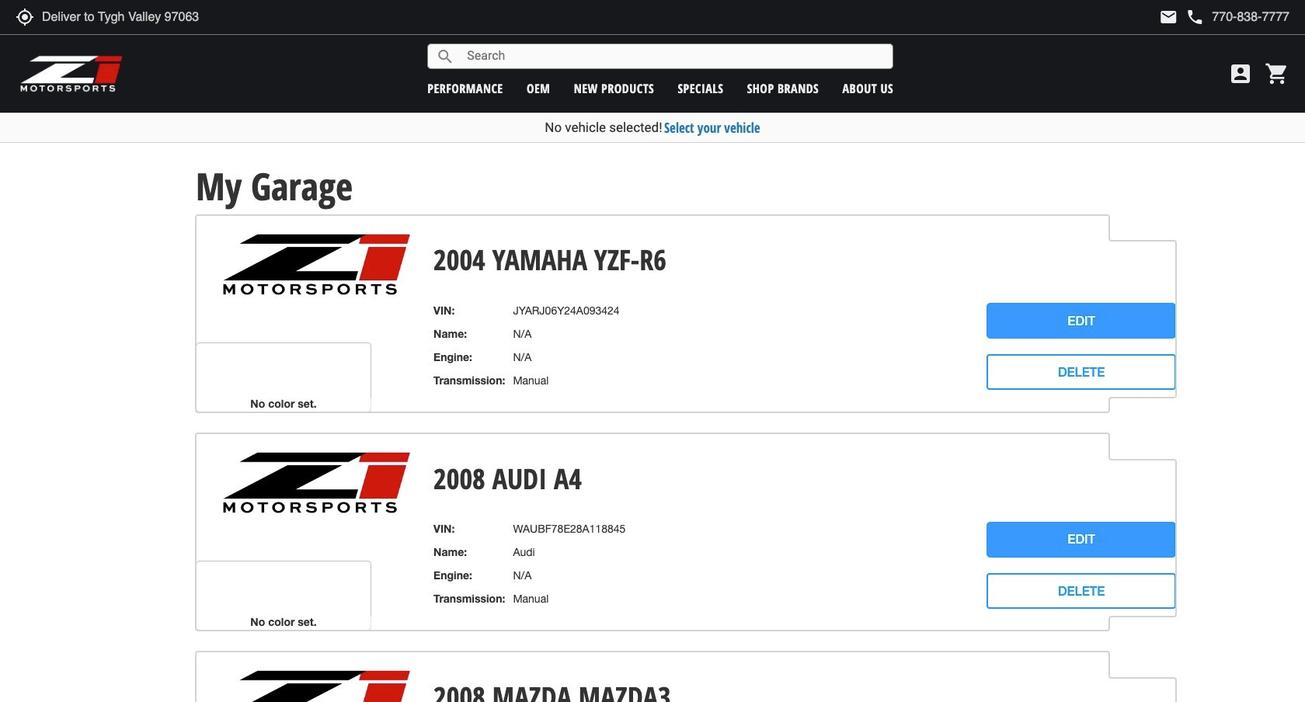 Task type: describe. For each thing, give the bounding box(es) containing it.
1 z1 image from the top
[[221, 233, 413, 297]]

z1 motorsports logo image
[[19, 54, 124, 93]]

3 z1 image from the top
[[221, 670, 413, 702]]



Task type: locate. For each thing, give the bounding box(es) containing it.
z1 image
[[221, 233, 413, 297], [221, 451, 413, 515], [221, 670, 413, 702]]

Search search field
[[455, 44, 893, 68]]

2 z1 image from the top
[[221, 451, 413, 515]]

0 vertical spatial z1 image
[[221, 233, 413, 297]]

1 vertical spatial z1 image
[[221, 451, 413, 515]]

2 vertical spatial z1 image
[[221, 670, 413, 702]]



Task type: vqa. For each thing, say whether or not it's contained in the screenshot.
About Us
no



